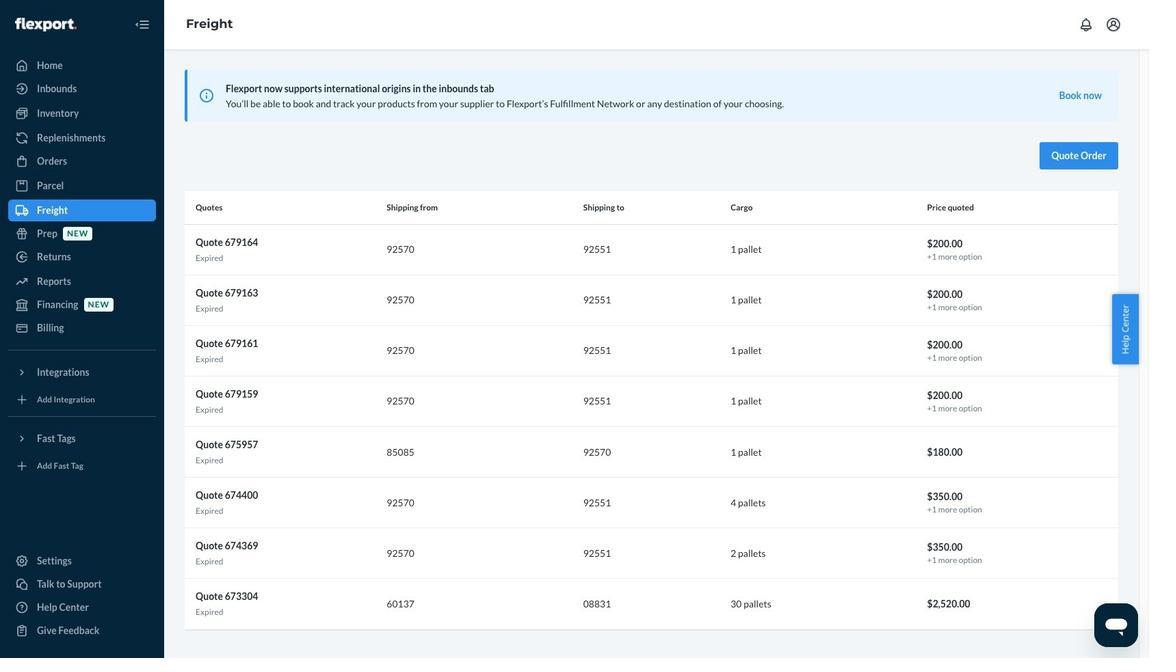 Task type: describe. For each thing, give the bounding box(es) containing it.
close navigation image
[[134, 16, 150, 33]]

open account menu image
[[1105, 16, 1122, 33]]

flexport logo image
[[15, 18, 76, 31]]

open notifications image
[[1078, 16, 1094, 33]]



Task type: vqa. For each thing, say whether or not it's contained in the screenshot.
SUPPORT
no



